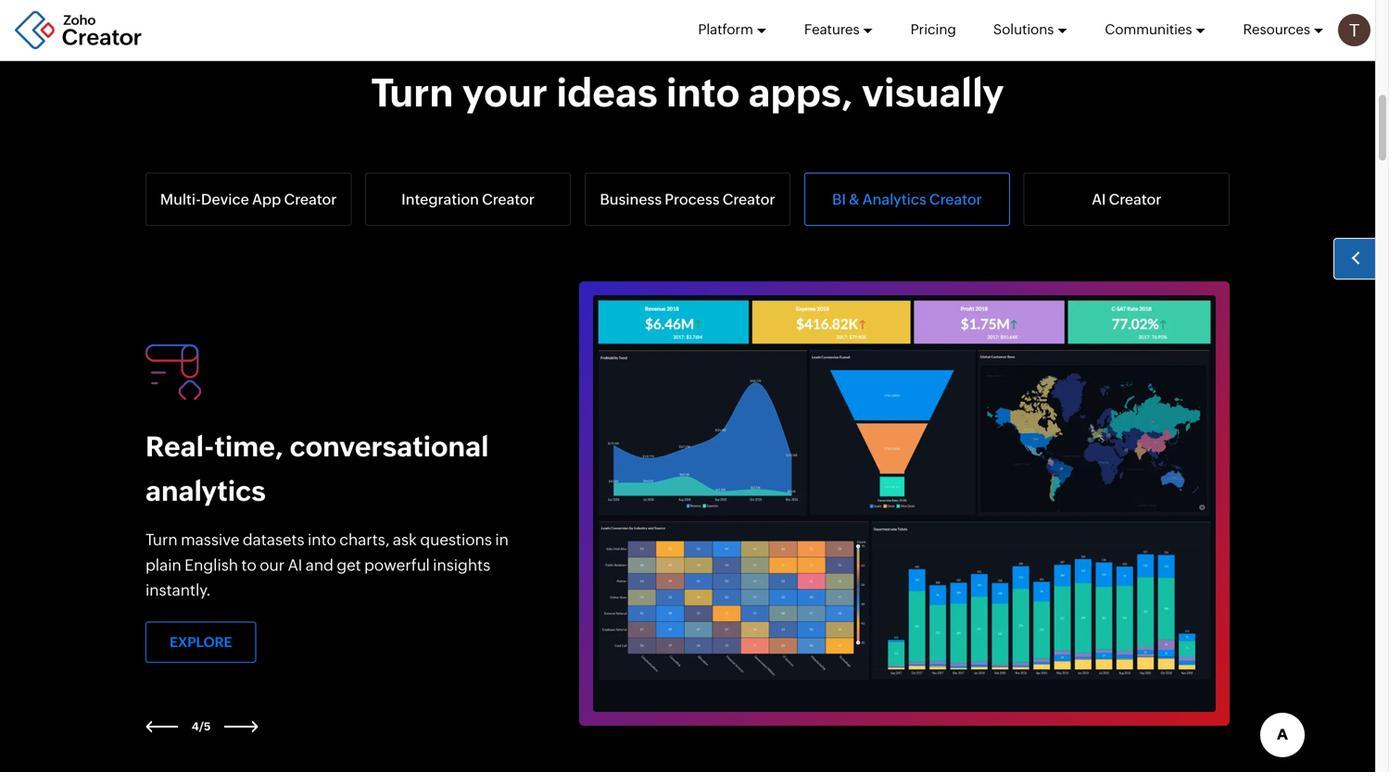 Task type: locate. For each thing, give the bounding box(es) containing it.
1 creator from the left
[[284, 191, 337, 208]]

time,
[[215, 431, 284, 463]]

0 vertical spatial turn
[[371, 70, 454, 115]]

our
[[260, 556, 285, 575]]

visually
[[862, 70, 1004, 115]]

instantly.
[[146, 582, 211, 600]]

explore link
[[146, 622, 256, 663]]

resources
[[1243, 21, 1311, 38]]

0 horizontal spatial turn
[[146, 531, 178, 549]]

bi & analytics creator image
[[593, 296, 1216, 713]]

0 vertical spatial into
[[666, 70, 740, 115]]

1 horizontal spatial turn
[[371, 70, 454, 115]]

turn inside 'turn massive datasets into charts, ask questions in plain english to our ai and get powerful insights instantly.'
[[146, 531, 178, 549]]

into down platform
[[666, 70, 740, 115]]

turn left the your
[[371, 70, 454, 115]]

0 horizontal spatial ai
[[288, 556, 302, 575]]

communities
[[1105, 21, 1192, 38]]

real-time, conversational analytics
[[146, 431, 489, 508]]

into
[[666, 70, 740, 115], [308, 531, 336, 549]]

features
[[804, 21, 860, 38]]

into for charts,
[[308, 531, 336, 549]]

&
[[849, 191, 860, 208]]

1 horizontal spatial into
[[666, 70, 740, 115]]

and
[[306, 556, 334, 575]]

business process creator
[[600, 191, 775, 208]]

ask
[[393, 531, 417, 549]]

turn up plain
[[146, 531, 178, 549]]

ai
[[1092, 191, 1106, 208], [288, 556, 302, 575]]

datasets
[[243, 531, 305, 549]]

1 vertical spatial ai
[[288, 556, 302, 575]]

pricing link
[[911, 0, 956, 59]]

analytics
[[146, 476, 266, 508]]

into up the and
[[308, 531, 336, 549]]

1 horizontal spatial ai
[[1092, 191, 1106, 208]]

1 vertical spatial turn
[[146, 531, 178, 549]]

powerful
[[364, 556, 430, 575]]

solutions
[[993, 21, 1054, 38]]

4 creator from the left
[[930, 191, 982, 208]]

creator
[[284, 191, 337, 208], [482, 191, 535, 208], [723, 191, 775, 208], [930, 191, 982, 208], [1109, 191, 1162, 208]]

zoho creator logo image
[[14, 10, 143, 51]]

app
[[252, 191, 281, 208]]

english
[[185, 556, 238, 575]]

into inside 'turn massive datasets into charts, ask questions in plain english to our ai and get powerful insights instantly.'
[[308, 531, 336, 549]]

turn massive datasets into charts, ask questions in plain english to our ai and get powerful insights instantly.
[[146, 531, 509, 600]]

0 horizontal spatial into
[[308, 531, 336, 549]]

4
[[192, 721, 199, 734]]

turn
[[371, 70, 454, 115], [146, 531, 178, 549]]

1 vertical spatial into
[[308, 531, 336, 549]]

get
[[337, 556, 361, 575]]



Task type: describe. For each thing, give the bounding box(es) containing it.
multi-
[[160, 191, 201, 208]]

into for apps,
[[666, 70, 740, 115]]

/5
[[199, 721, 211, 734]]

ai creator
[[1092, 191, 1162, 208]]

integration creator
[[401, 191, 535, 208]]

3 creator from the left
[[723, 191, 775, 208]]

insights
[[433, 556, 490, 575]]

ideas
[[556, 70, 658, 115]]

explore
[[170, 635, 232, 651]]

questions
[[420, 531, 492, 549]]

4 /5
[[192, 721, 211, 734]]

massive
[[181, 531, 240, 549]]

pricing
[[911, 21, 956, 38]]

terry turtle image
[[1338, 14, 1371, 46]]

business
[[600, 191, 662, 208]]

plain
[[146, 556, 181, 575]]

charts,
[[339, 531, 390, 549]]

apps,
[[749, 70, 853, 115]]

bi & analytics creator
[[832, 191, 982, 208]]

in
[[495, 531, 509, 549]]

5 creator from the left
[[1109, 191, 1162, 208]]

ai inside 'turn massive datasets into charts, ask questions in plain english to our ai and get powerful insights instantly.'
[[288, 556, 302, 575]]

0 vertical spatial ai
[[1092, 191, 1106, 208]]

bi
[[832, 191, 846, 208]]

turn for turn your ideas into apps, visually
[[371, 70, 454, 115]]

2 creator from the left
[[482, 191, 535, 208]]

platform
[[698, 21, 753, 38]]

analytics
[[863, 191, 927, 208]]

your
[[462, 70, 548, 115]]

device
[[201, 191, 249, 208]]

turn for turn massive datasets into charts, ask questions in plain english to our ai and get powerful insights instantly.
[[146, 531, 178, 549]]

multi-device app creator
[[160, 191, 337, 208]]

process
[[665, 191, 720, 208]]

integration
[[401, 191, 479, 208]]

turn your ideas into apps, visually
[[371, 70, 1004, 115]]

conversational
[[290, 431, 489, 463]]

to
[[241, 556, 257, 575]]

real-
[[146, 431, 215, 463]]



Task type: vqa. For each thing, say whether or not it's contained in the screenshot.
the "apps,"
yes



